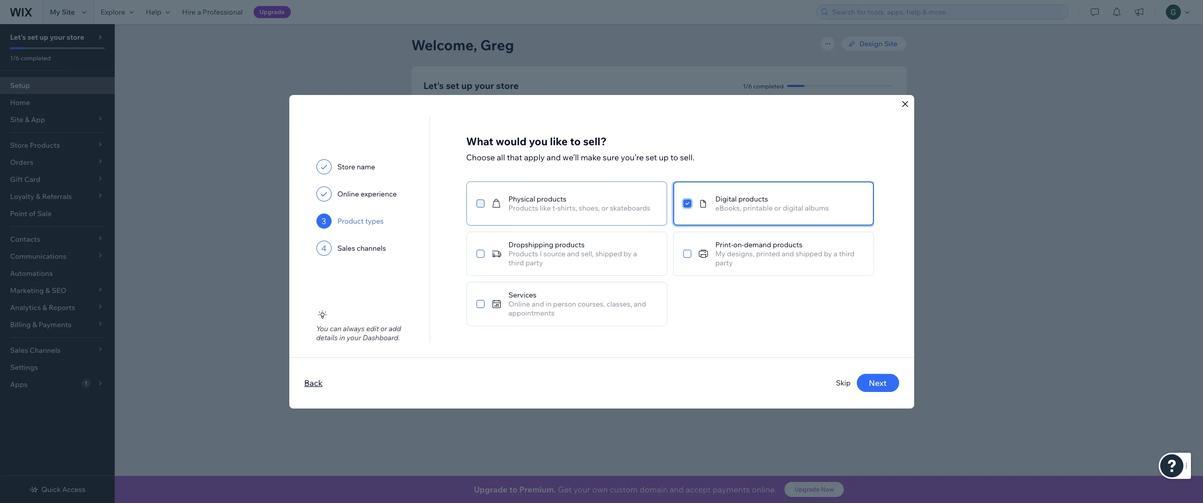 Task type: vqa. For each thing, say whether or not it's contained in the screenshot.
near
no



Task type: describe. For each thing, give the bounding box(es) containing it.
a right hire
[[197, 8, 201, 17]]

can
[[330, 324, 342, 333]]

up for shipping
[[840, 253, 849, 262]]

products for source
[[555, 240, 585, 249]]

set inside sidebar element
[[28, 33, 38, 42]]

set for set up shipping and delivery
[[443, 253, 454, 262]]

up down welcome, greg
[[461, 80, 473, 92]]

explore
[[101, 8, 125, 17]]

let's inside sidebar element
[[10, 33, 26, 42]]

a up choose at the top
[[473, 142, 477, 151]]

customers
[[487, 309, 522, 318]]

we'll
[[563, 152, 579, 162]]

website
[[484, 281, 510, 290]]

set for set up shipping
[[827, 253, 838, 262]]

show
[[670, 350, 689, 359]]

services online and in person courses, classes, and appointments
[[509, 291, 646, 318]]

online inside services online and in person courses, classes, and appointments
[[509, 300, 530, 309]]

set up shipping and delivery
[[443, 253, 536, 262]]

delivery
[[510, 253, 536, 262]]

0 vertical spatial get
[[443, 309, 455, 318]]

home
[[10, 98, 30, 107]]

sure
[[603, 152, 619, 162]]

next
[[869, 378, 887, 389]]

quick access button
[[29, 486, 85, 495]]

sidebar element
[[0, 24, 115, 504]]

shipping
[[851, 253, 881, 262]]

print-
[[716, 240, 734, 249]]

1 vertical spatial let's set up your store
[[424, 80, 519, 92]]

by inside "print-on-demand products my designs, printed and shipped by a third party"
[[824, 249, 832, 258]]

0 horizontal spatial domain
[[506, 142, 531, 151]]

quick access
[[41, 486, 85, 495]]

methods
[[497, 224, 526, 234]]

up inside sidebar element
[[40, 33, 48, 42]]

setup link
[[0, 77, 115, 94]]

products for or
[[739, 195, 768, 204]]

show your support button
[[670, 350, 734, 359]]

design inside button
[[843, 281, 866, 290]]

design site button
[[834, 278, 890, 293]]

physical
[[509, 195, 535, 204]]

print-on-demand products my designs, printed and shipped by a third party
[[716, 240, 855, 268]]

design site link
[[842, 36, 907, 51]]

your inside sidebar element
[[50, 33, 65, 42]]

setup
[[10, 81, 30, 90]]

hire a professional
[[182, 8, 243, 17]]

channels
[[357, 244, 386, 253]]

i
[[540, 249, 542, 258]]

let's set up your store inside sidebar element
[[10, 33, 84, 42]]

wix
[[585, 350, 598, 359]]

you
[[316, 324, 328, 333]]

upgrade for upgrade now
[[795, 486, 820, 494]]

and up google
[[532, 300, 544, 309]]

party inside "print-on-demand products my designs, printed and shipped by a third party"
[[716, 258, 733, 268]]

sell.
[[680, 152, 695, 162]]

on
[[524, 309, 532, 318]]

home link
[[0, 94, 115, 111]]

stands
[[600, 350, 622, 359]]

dropshipping
[[509, 240, 554, 249]]

Search for tools, apps, help & more... field
[[829, 5, 1065, 19]]

or for you can always edit or add details in your dashboard.
[[380, 324, 387, 333]]

your
[[691, 350, 705, 359]]

types
[[365, 217, 384, 226]]

support
[[707, 350, 734, 359]]

1 horizontal spatial domain
[[640, 485, 668, 495]]

printed
[[756, 249, 780, 258]]

premium.
[[519, 485, 556, 495]]

products for dropshipping
[[509, 249, 538, 258]]

a inside "print-on-demand products my designs, printed and shipped by a third party"
[[834, 249, 838, 258]]

upgrade for upgrade
[[259, 8, 285, 16]]

my inside "print-on-demand products my designs, printed and shipped by a third party"
[[716, 249, 726, 258]]

back button
[[304, 377, 323, 390]]

0 vertical spatial site
[[62, 8, 75, 17]]

your left own
[[574, 485, 591, 495]]

product types
[[337, 217, 384, 226]]

completed inside sidebar element
[[21, 54, 51, 62]]

design your website
[[443, 281, 510, 290]]

quick
[[41, 486, 61, 495]]

store inside sidebar element
[[67, 33, 84, 42]]

you're
[[621, 152, 644, 162]]

sales channels
[[337, 244, 386, 253]]

always
[[343, 324, 365, 333]]

shirts,
[[558, 204, 577, 213]]

upgrade to premium. get your own custom domain and accept payments online.
[[474, 485, 777, 495]]

e.g., mystunningwebsite.com field
[[456, 184, 608, 198]]

that
[[507, 152, 522, 162]]

site inside design site button
[[868, 281, 881, 290]]

with
[[624, 350, 639, 359]]

and inside "print-on-demand products my designs, printed and shipped by a third party"
[[782, 249, 794, 258]]

upgrade button
[[253, 6, 291, 18]]

set for set up payment methods
[[443, 224, 454, 234]]

back
[[304, 378, 323, 389]]

hire a professional link
[[176, 0, 249, 24]]

skip
[[836, 379, 851, 388]]

and left accept
[[670, 485, 684, 495]]

courses,
[[578, 300, 605, 309]]

wix stands with ukraine show your support
[[585, 350, 734, 359]]

you can always edit or add details in your dashboard.
[[316, 324, 401, 342]]

connect a custom domain
[[443, 142, 531, 151]]

physical products products like t-shirts, shoes, or skateboards
[[509, 195, 651, 213]]

welcome,
[[411, 36, 477, 54]]

0 vertical spatial online
[[337, 189, 359, 199]]

next button
[[857, 374, 899, 393]]

and right classes,
[[634, 300, 646, 309]]

and inside what would you like to sell? choose all that apply and we'll make sure you're set up to sell.
[[547, 152, 561, 162]]

1 horizontal spatial 1/6 completed
[[743, 82, 784, 90]]

dropshipping products products i source and sell, shipped by a third party
[[509, 240, 637, 268]]

printable
[[743, 204, 773, 213]]

sales
[[337, 244, 355, 253]]

welcome, greg
[[411, 36, 514, 54]]

1/6 inside sidebar element
[[10, 54, 19, 62]]

your inside you can always edit or add details in your dashboard.
[[347, 333, 361, 342]]

sell,
[[581, 249, 594, 258]]

store name
[[337, 162, 375, 171]]

0 vertical spatial custom
[[479, 142, 504, 151]]

edit
[[366, 324, 379, 333]]

shipping
[[466, 253, 495, 262]]

up left shipping on the bottom left of page
[[456, 253, 465, 262]]

2 vertical spatial to
[[509, 485, 518, 495]]

upgrade for upgrade to premium. get your own custom domain and accept payments online.
[[474, 485, 508, 495]]

sale
[[37, 209, 52, 218]]

your left website
[[468, 281, 482, 290]]

party inside dropshipping products products i source and sell, shipped by a third party
[[526, 258, 543, 268]]

accept
[[686, 485, 711, 495]]

person
[[553, 300, 576, 309]]

t-
[[553, 204, 558, 213]]

let's go button
[[620, 183, 665, 198]]



Task type: locate. For each thing, give the bounding box(es) containing it.
0 vertical spatial my
[[50, 8, 60, 17]]

2 horizontal spatial upgrade
[[795, 486, 820, 494]]

products
[[537, 195, 567, 204], [739, 195, 768, 204], [555, 240, 585, 249], [773, 240, 803, 249]]

what
[[466, 135, 493, 148]]

found
[[457, 309, 476, 318]]

None checkbox
[[466, 282, 667, 326]]

completed
[[21, 54, 51, 62], [754, 82, 784, 90]]

up inside what would you like to sell? choose all that apply and we'll make sure you're set up to sell.
[[659, 152, 669, 162]]

google
[[534, 309, 558, 318]]

set
[[443, 224, 454, 234], [824, 224, 835, 234], [443, 253, 454, 262], [827, 253, 838, 262]]

apply
[[524, 152, 545, 162]]

1 vertical spatial set
[[446, 80, 459, 92]]

set up shipping
[[827, 253, 881, 262]]

by
[[624, 249, 632, 258], [824, 249, 832, 258], [478, 309, 486, 318]]

by right found at the bottom of the page
[[478, 309, 486, 318]]

1 horizontal spatial by
[[624, 249, 632, 258]]

store down my site
[[67, 33, 84, 42]]

set up setup
[[28, 33, 38, 42]]

all
[[497, 152, 505, 162]]

party
[[526, 258, 543, 268], [716, 258, 733, 268]]

None checkbox
[[466, 181, 667, 226], [673, 181, 874, 226], [466, 232, 667, 276], [673, 232, 874, 276], [466, 181, 667, 226], [673, 181, 874, 226], [466, 232, 667, 276], [673, 232, 874, 276]]

products right demand
[[773, 240, 803, 249]]

upgrade inside upgrade button
[[259, 8, 285, 16]]

0 horizontal spatial party
[[526, 258, 543, 268]]

products inside digital products ebooks, printable or digital albums
[[739, 195, 768, 204]]

greg
[[480, 36, 514, 54]]

and inside dropshipping products products i source and sell, shipped by a third party
[[567, 249, 580, 258]]

party down print-
[[716, 258, 733, 268]]

upgrade now
[[795, 486, 834, 494]]

1 vertical spatial completed
[[754, 82, 784, 90]]

like left the t-
[[540, 204, 551, 213]]

of
[[29, 209, 36, 218]]

2 horizontal spatial by
[[824, 249, 832, 258]]

1 vertical spatial get
[[558, 485, 572, 495]]

3
[[322, 216, 326, 226]]

up left shipping
[[840, 253, 849, 262]]

a inside dropshipping products products i source and sell, shipped by a third party
[[633, 249, 637, 258]]

to left "premium."
[[509, 485, 518, 495]]

by down set up payments
[[824, 249, 832, 258]]

1 horizontal spatial third
[[839, 249, 855, 258]]

set left shipping
[[827, 253, 838, 262]]

point
[[10, 209, 27, 218]]

a down set up payments
[[834, 249, 838, 258]]

0 vertical spatial design site
[[860, 39, 898, 48]]

1/6
[[10, 54, 19, 62], [743, 82, 752, 90]]

1 vertical spatial in
[[339, 333, 345, 342]]

product
[[337, 217, 364, 226]]

design
[[860, 39, 883, 48], [443, 281, 466, 290], [843, 281, 866, 290]]

let's
[[10, 33, 26, 42], [424, 80, 444, 92], [629, 186, 644, 195]]

1 vertical spatial products
[[509, 249, 538, 258]]

let's set up your store down welcome, greg
[[424, 80, 519, 92]]

products inside dropshipping products products i source and sell, shipped by a third party
[[555, 240, 585, 249]]

choose
[[466, 152, 495, 162]]

0 horizontal spatial by
[[478, 309, 486, 318]]

design site inside button
[[843, 281, 881, 290]]

0 vertical spatial in
[[546, 300, 552, 309]]

0 vertical spatial products
[[509, 204, 538, 213]]

let's down welcome,
[[424, 80, 444, 92]]

upgrade left now
[[795, 486, 820, 494]]

1 vertical spatial 1/6
[[743, 82, 752, 90]]

0 vertical spatial 1/6 completed
[[10, 54, 51, 62]]

1/6 completed inside sidebar element
[[10, 54, 51, 62]]

appointments
[[509, 309, 555, 318]]

0 horizontal spatial in
[[339, 333, 345, 342]]

let's set up your store
[[10, 33, 84, 42], [424, 80, 519, 92]]

1 vertical spatial site
[[884, 39, 898, 48]]

0 horizontal spatial 1/6
[[10, 54, 19, 62]]

albums
[[805, 204, 829, 213]]

2 horizontal spatial set
[[646, 152, 657, 162]]

1 vertical spatial domain
[[640, 485, 668, 495]]

to up we'll
[[570, 135, 581, 148]]

settings link
[[0, 359, 115, 376]]

2 horizontal spatial let's
[[629, 186, 644, 195]]

set up payments button
[[815, 221, 890, 237]]

1 horizontal spatial store
[[496, 80, 519, 92]]

1 products from the top
[[509, 204, 538, 213]]

products inside "print-on-demand products my designs, printed and shipped by a third party"
[[773, 240, 803, 249]]

site inside design site link
[[884, 39, 898, 48]]

upgrade now button
[[785, 483, 844, 498]]

your down greg
[[475, 80, 494, 92]]

1 vertical spatial my
[[716, 249, 726, 258]]

1 horizontal spatial shipped
[[796, 249, 823, 258]]

0 horizontal spatial or
[[380, 324, 387, 333]]

1 horizontal spatial set
[[446, 80, 459, 92]]

products left i
[[509, 249, 538, 258]]

0 horizontal spatial to
[[509, 485, 518, 495]]

help button
[[140, 0, 176, 24]]

1 shipped from the left
[[595, 249, 622, 258]]

0 horizontal spatial store
[[67, 33, 84, 42]]

1 vertical spatial to
[[671, 152, 678, 162]]

0 vertical spatial domain
[[506, 142, 531, 151]]

upgrade right professional at the left of the page
[[259, 8, 285, 16]]

0 vertical spatial like
[[550, 135, 568, 148]]

1 horizontal spatial my
[[716, 249, 726, 258]]

2 products from the top
[[509, 249, 538, 258]]

payments
[[848, 224, 881, 234]]

third down set up payments button
[[839, 249, 855, 258]]

1 horizontal spatial or
[[602, 204, 609, 213]]

or left add
[[380, 324, 387, 333]]

my site
[[50, 8, 75, 17]]

2 party from the left
[[716, 258, 733, 268]]

0 horizontal spatial upgrade
[[259, 8, 285, 16]]

0 vertical spatial let's
[[10, 33, 26, 42]]

products right i
[[555, 240, 585, 249]]

in inside you can always edit or add details in your dashboard.
[[339, 333, 345, 342]]

custom up all
[[479, 142, 504, 151]]

digital
[[716, 195, 737, 204]]

1 horizontal spatial let's
[[424, 80, 444, 92]]

2 vertical spatial site
[[868, 281, 881, 290]]

1 vertical spatial design site
[[843, 281, 881, 290]]

0 horizontal spatial set
[[28, 33, 38, 42]]

1 horizontal spatial party
[[716, 258, 733, 268]]

1 vertical spatial like
[[540, 204, 551, 213]]

1 vertical spatial online
[[509, 300, 530, 309]]

and left we'll
[[547, 152, 561, 162]]

point of sale link
[[0, 205, 115, 222]]

upgrade
[[259, 8, 285, 16], [474, 485, 508, 495], [795, 486, 820, 494]]

custom right own
[[610, 485, 638, 495]]

let's go
[[629, 186, 656, 195]]

in up google
[[546, 300, 552, 309]]

shipped
[[595, 249, 622, 258], [796, 249, 823, 258]]

0 horizontal spatial online
[[337, 189, 359, 199]]

0 vertical spatial completed
[[21, 54, 51, 62]]

products right digital
[[739, 195, 768, 204]]

automations
[[10, 269, 53, 278]]

2 vertical spatial let's
[[629, 186, 644, 195]]

store
[[337, 162, 355, 171]]

let's inside button
[[629, 186, 644, 195]]

0 horizontal spatial third
[[509, 258, 524, 268]]

online experience
[[337, 189, 397, 199]]

0 horizontal spatial let's
[[10, 33, 26, 42]]

0 horizontal spatial let's set up your store
[[10, 33, 84, 42]]

get
[[443, 309, 455, 318], [558, 485, 572, 495]]

0 horizontal spatial 1/6 completed
[[10, 54, 51, 62]]

2 horizontal spatial site
[[884, 39, 898, 48]]

set right you're
[[646, 152, 657, 162]]

0 horizontal spatial my
[[50, 8, 60, 17]]

skateboards
[[610, 204, 651, 213]]

products inside the physical products products like t-shirts, shoes, or skateboards
[[509, 204, 538, 213]]

products right physical
[[537, 195, 567, 204]]

products inside dropshipping products products i source and sell, shipped by a third party
[[509, 249, 538, 258]]

products for physical
[[509, 204, 538, 213]]

to
[[570, 135, 581, 148], [671, 152, 678, 162], [509, 485, 518, 495]]

by right sell,
[[624, 249, 632, 258]]

0 vertical spatial set
[[28, 33, 38, 42]]

products inside the physical products products like t-shirts, shoes, or skateboards
[[537, 195, 567, 204]]

0 vertical spatial store
[[67, 33, 84, 42]]

1 horizontal spatial get
[[558, 485, 572, 495]]

classes,
[[607, 300, 632, 309]]

like for t-
[[540, 204, 551, 213]]

2 vertical spatial set
[[646, 152, 657, 162]]

third inside dropshipping products products i source and sell, shipped by a third party
[[509, 258, 524, 268]]

1 horizontal spatial let's set up your store
[[424, 80, 519, 92]]

none checkbox containing services
[[466, 282, 667, 326]]

online
[[337, 189, 359, 199], [509, 300, 530, 309]]

go
[[646, 186, 656, 195]]

and right printed
[[782, 249, 794, 258]]

up left the payment
[[456, 224, 465, 234]]

1 horizontal spatial in
[[546, 300, 552, 309]]

1 horizontal spatial online
[[509, 300, 530, 309]]

1 vertical spatial up
[[840, 253, 849, 262]]

1 vertical spatial let's
[[424, 80, 444, 92]]

like inside what would you like to sell? choose all that apply and we'll make sure you're set up to sell.
[[550, 135, 568, 148]]

like
[[550, 135, 568, 148], [540, 204, 551, 213]]

upgrade left "premium."
[[474, 485, 508, 495]]

products
[[509, 204, 538, 213], [509, 249, 538, 258]]

connect
[[443, 142, 472, 151]]

1 horizontal spatial completed
[[754, 82, 784, 90]]

my
[[50, 8, 60, 17], [716, 249, 726, 258]]

0 vertical spatial to
[[570, 135, 581, 148]]

1 vertical spatial store
[[496, 80, 519, 92]]

a down skateboards
[[633, 249, 637, 258]]

0 horizontal spatial site
[[62, 8, 75, 17]]

up left payments
[[837, 224, 847, 234]]

up left sell.
[[659, 152, 669, 162]]

get left found at the bottom of the page
[[443, 309, 455, 318]]

or left digital
[[775, 204, 781, 213]]

2 horizontal spatial or
[[775, 204, 781, 213]]

to left sell.
[[671, 152, 678, 162]]

let's set up your store down my site
[[10, 33, 84, 42]]

set down the albums
[[824, 224, 835, 234]]

design site
[[860, 39, 898, 48], [843, 281, 881, 290]]

get right "premium."
[[558, 485, 572, 495]]

0 horizontal spatial get
[[443, 309, 455, 318]]

third inside "print-on-demand products my designs, printed and shipped by a third party"
[[839, 249, 855, 258]]

shipped inside dropshipping products products i source and sell, shipped by a third party
[[595, 249, 622, 258]]

up for payments
[[837, 224, 847, 234]]

1 horizontal spatial upgrade
[[474, 485, 508, 495]]

shoes,
[[579, 204, 600, 213]]

and left "delivery"
[[496, 253, 509, 262]]

0 vertical spatial up
[[837, 224, 847, 234]]

shipped right sell,
[[595, 249, 622, 258]]

1 party from the left
[[526, 258, 543, 268]]

ukraine
[[640, 350, 666, 359]]

or inside digital products ebooks, printable or digital albums
[[775, 204, 781, 213]]

1 horizontal spatial custom
[[610, 485, 638, 495]]

or inside the physical products products like t-shirts, shoes, or skateboards
[[602, 204, 609, 213]]

products for t-
[[537, 195, 567, 204]]

set for set up payments
[[824, 224, 835, 234]]

your down my site
[[50, 33, 65, 42]]

up up setup link
[[40, 33, 48, 42]]

1 horizontal spatial site
[[868, 281, 881, 290]]

0 horizontal spatial completed
[[21, 54, 51, 62]]

2 horizontal spatial to
[[671, 152, 678, 162]]

help
[[146, 8, 161, 17]]

set left shipping on the bottom left of page
[[443, 253, 454, 262]]

1 horizontal spatial 1/6
[[743, 82, 752, 90]]

professional
[[203, 8, 243, 17]]

third down dropshipping
[[509, 258, 524, 268]]

upgrade inside upgrade now button
[[795, 486, 820, 494]]

0 horizontal spatial custom
[[479, 142, 504, 151]]

2 shipped from the left
[[796, 249, 823, 258]]

payment
[[466, 224, 495, 234]]

dashboard.
[[363, 333, 400, 342]]

domain left accept
[[640, 485, 668, 495]]

let's left go
[[629, 186, 644, 195]]

online up on
[[509, 300, 530, 309]]

own
[[592, 485, 608, 495]]

shipped inside "print-on-demand products my designs, printed and shipped by a third party"
[[796, 249, 823, 258]]

skip button
[[836, 379, 851, 388]]

designs,
[[727, 249, 755, 258]]

custom
[[479, 142, 504, 151], [610, 485, 638, 495]]

1 vertical spatial custom
[[610, 485, 638, 495]]

products down the e.g., mystunningwebsite.com field
[[509, 204, 538, 213]]

0 vertical spatial 1/6
[[10, 54, 19, 62]]

details
[[316, 333, 338, 342]]

your right the 'can'
[[347, 333, 361, 342]]

party down dropshipping
[[526, 258, 543, 268]]

online down store
[[337, 189, 359, 199]]

or for digital products ebooks, printable or digital albums
[[775, 204, 781, 213]]

set left the payment
[[443, 224, 454, 234]]

shipped right printed
[[796, 249, 823, 258]]

like for to
[[550, 135, 568, 148]]

set down welcome,
[[446, 80, 459, 92]]

0 vertical spatial let's set up your store
[[10, 33, 84, 42]]

make
[[581, 152, 601, 162]]

set inside what would you like to sell? choose all that apply and we'll make sure you're set up to sell.
[[646, 152, 657, 162]]

by inside dropshipping products products i source and sell, shipped by a third party
[[624, 249, 632, 258]]

domain up that
[[506, 142, 531, 151]]

access
[[62, 486, 85, 495]]

1 horizontal spatial to
[[570, 135, 581, 148]]

or inside you can always edit or add details in your dashboard.
[[380, 324, 387, 333]]

and left sell,
[[567, 249, 580, 258]]

now
[[821, 486, 834, 494]]

in inside services online and in person courses, classes, and appointments
[[546, 300, 552, 309]]

let's up setup
[[10, 33, 26, 42]]

or right shoes,
[[602, 204, 609, 213]]

up
[[837, 224, 847, 234], [840, 253, 849, 262]]

digital
[[783, 204, 804, 213]]

1 vertical spatial 1/6 completed
[[743, 82, 784, 90]]

like inside the physical products products like t-shirts, shoes, or skateboards
[[540, 204, 551, 213]]

online.
[[752, 485, 777, 495]]

digital products ebooks, printable or digital albums
[[716, 195, 829, 213]]

like up we'll
[[550, 135, 568, 148]]

store down greg
[[496, 80, 519, 92]]

0 horizontal spatial shipped
[[595, 249, 622, 258]]

in right details
[[339, 333, 345, 342]]



